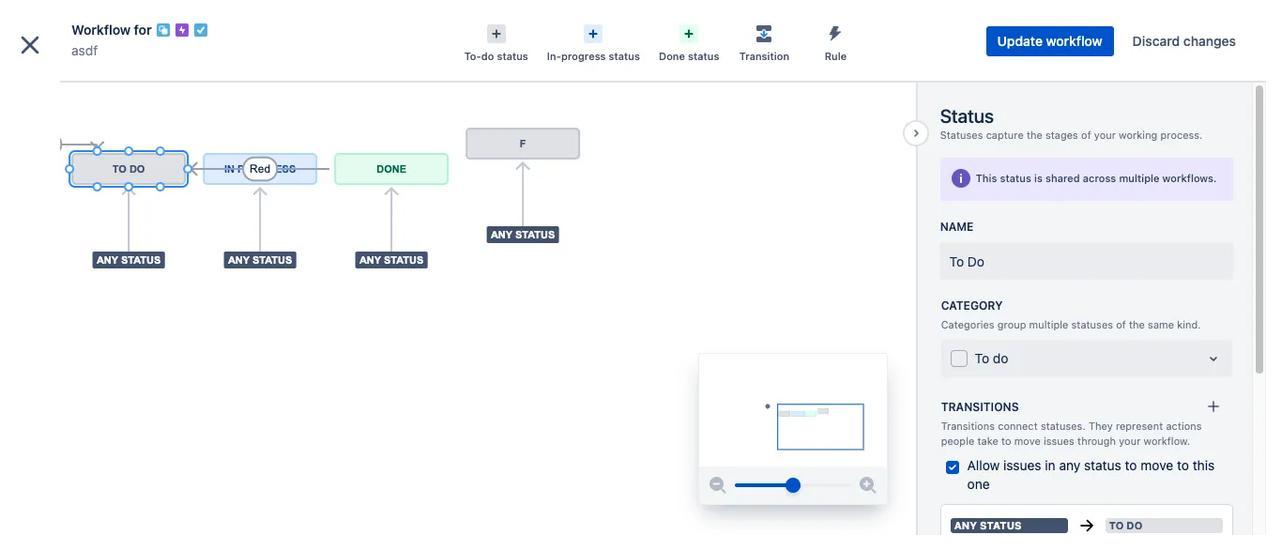 Task type: locate. For each thing, give the bounding box(es) containing it.
to
[[1002, 434, 1011, 447], [1125, 457, 1137, 473], [1177, 457, 1189, 473]]

of inside status statuses capture the stages of your working process.
[[1081, 129, 1091, 141]]

move down connect
[[1014, 434, 1041, 447]]

the
[[1027, 129, 1043, 141], [78, 132, 96, 146], [1129, 319, 1145, 331]]

upgrade
[[56, 163, 112, 177]]

1 vertical spatial multiple
[[1029, 319, 1069, 331]]

do inside 'popup button'
[[481, 50, 494, 62]]

1 horizontal spatial do
[[993, 350, 1009, 366]]

to do down allow issues in any status to move to this one
[[1109, 519, 1143, 531]]

types
[[63, 268, 98, 284]]

stages
[[1046, 129, 1078, 141]]

status right the done
[[688, 50, 719, 62]]

2 horizontal spatial to
[[1177, 457, 1189, 473]]

0 horizontal spatial your
[[1094, 129, 1116, 141]]

to down allow issues in any status to move to this one
[[1109, 519, 1124, 531]]

asdf down "workflow"
[[71, 42, 98, 58]]

asdf down asdf link
[[56, 82, 84, 98]]

your
[[1094, 129, 1116, 141], [1119, 434, 1141, 447]]

issue types
[[26, 268, 98, 284]]

status right to- at top left
[[497, 50, 528, 62]]

1 vertical spatial of
[[1116, 319, 1126, 331]]

0 horizontal spatial to
[[1002, 434, 1011, 447]]

0 horizontal spatial the
[[78, 132, 96, 146]]

transition
[[739, 50, 790, 62]]

project settings
[[49, 217, 144, 233]]

category categories group multiple statuses of the same kind.
[[941, 299, 1201, 331]]

to-
[[464, 50, 481, 62]]

discard
[[1133, 33, 1180, 49]]

Search field
[[910, 11, 1097, 41]]

0 horizontal spatial do
[[481, 50, 494, 62]]

the left stages at right
[[1027, 129, 1043, 141]]

progress
[[561, 50, 606, 62]]

status inside button
[[1000, 172, 1032, 184]]

do
[[481, 50, 494, 62], [993, 350, 1009, 366]]

1 vertical spatial do
[[993, 350, 1009, 366]]

move
[[1014, 434, 1041, 447], [1141, 457, 1174, 473]]

to-do status button
[[455, 19, 538, 64]]

transition button
[[729, 19, 800, 64]]

the right on
[[78, 132, 96, 146]]

workflow for
[[71, 22, 152, 38]]

kind.
[[1177, 319, 1201, 331]]

working
[[1119, 129, 1158, 141]]

1 transitions from the top
[[941, 400, 1019, 414]]

0 vertical spatial multiple
[[1119, 172, 1160, 184]]

in-progress status button
[[538, 19, 650, 64]]

upgrade button
[[23, 155, 126, 185]]

multiple right the across
[[1119, 172, 1160, 184]]

1 horizontal spatial do
[[1127, 519, 1143, 531]]

allow
[[967, 457, 1000, 473]]

0 vertical spatial move
[[1014, 434, 1041, 447]]

0 horizontal spatial multiple
[[1029, 319, 1069, 331]]

multiple inside category categories group multiple statuses of the same kind.
[[1029, 319, 1069, 331]]

this
[[1193, 457, 1215, 473]]

changes
[[1184, 33, 1236, 49]]

open image
[[1202, 347, 1225, 370]]

workflows.
[[1163, 172, 1217, 184]]

2 horizontal spatial to
[[1109, 519, 1124, 531]]

to down 'categories'
[[975, 350, 990, 366]]

1 horizontal spatial of
[[1116, 319, 1126, 331]]

workflow.
[[1144, 434, 1190, 447]]

to
[[950, 254, 964, 270], [975, 350, 990, 366], [1109, 519, 1124, 531]]

to right take
[[1002, 434, 1011, 447]]

0 horizontal spatial issues
[[1004, 457, 1042, 473]]

discard changes button
[[1121, 26, 1248, 56]]

0 vertical spatial of
[[1081, 129, 1091, 141]]

transitions up "people"
[[941, 420, 995, 432]]

0 vertical spatial issues
[[1044, 434, 1075, 447]]

they
[[1089, 420, 1113, 432]]

1 horizontal spatial to
[[975, 350, 990, 366]]

1 horizontal spatial to do
[[1109, 519, 1143, 531]]

issues
[[1044, 434, 1075, 447], [1004, 457, 1042, 473]]

of
[[1081, 129, 1091, 141], [1116, 319, 1126, 331]]

done status button
[[650, 19, 729, 64]]

in-
[[547, 50, 561, 62]]

multiple
[[1119, 172, 1160, 184], [1029, 319, 1069, 331]]

take
[[978, 434, 999, 447]]

0 vertical spatial status
[[940, 105, 994, 127]]

transitions connect statuses. they represent actions people take to move issues through your workflow.
[[941, 420, 1202, 447]]

this status is shared across multiple workflows.
[[976, 172, 1217, 184]]

to do down name
[[950, 254, 985, 270]]

to left this
[[1177, 457, 1189, 473]]

status down through
[[1084, 457, 1122, 473]]

process.
[[1161, 129, 1203, 141]]

jira software image
[[49, 15, 175, 38], [49, 15, 175, 38]]

asdf
[[71, 42, 98, 58], [56, 82, 84, 98]]

status
[[497, 50, 528, 62], [609, 50, 640, 62], [688, 50, 719, 62], [1000, 172, 1032, 184], [1084, 457, 1122, 473]]

issue types group
[[8, 252, 204, 494]]

on
[[61, 132, 75, 146]]

2 horizontal spatial the
[[1129, 319, 1145, 331]]

1 horizontal spatial issues
[[1044, 434, 1075, 447]]

status right any
[[980, 519, 1022, 531]]

1 horizontal spatial your
[[1119, 434, 1141, 447]]

actions
[[1166, 420, 1202, 432]]

0 vertical spatial to
[[950, 254, 964, 270]]

1 vertical spatial status
[[980, 519, 1022, 531]]

capture
[[986, 129, 1024, 141]]

do down name
[[968, 254, 985, 270]]

transitions up take
[[941, 400, 1019, 414]]

connect
[[998, 420, 1038, 432]]

issues inside transitions connect statuses. they represent actions people take to move issues through your workflow.
[[1044, 434, 1075, 447]]

to do
[[950, 254, 985, 270], [1109, 519, 1143, 531]]

update workflow button
[[986, 26, 1114, 56]]

move down workflow.
[[1141, 457, 1174, 473]]

create
[[695, 18, 736, 34]]

status
[[940, 105, 994, 127], [980, 519, 1022, 531]]

settings
[[95, 217, 144, 233]]

1 horizontal spatial multiple
[[1119, 172, 1160, 184]]

to inside transitions connect statuses. they represent actions people take to move issues through your workflow.
[[1002, 434, 1011, 447]]

multiple right group
[[1029, 319, 1069, 331]]

1 horizontal spatial move
[[1141, 457, 1174, 473]]

0 horizontal spatial to do
[[950, 254, 985, 270]]

to down "represent"
[[1125, 457, 1137, 473]]

status left is at the top
[[1000, 172, 1032, 184]]

your down "represent"
[[1119, 434, 1141, 447]]

1 horizontal spatial to
[[1125, 457, 1137, 473]]

issues left in
[[1004, 457, 1042, 473]]

do
[[968, 254, 985, 270], [1127, 519, 1143, 531]]

your left working
[[1094, 129, 1116, 141]]

group
[[998, 319, 1026, 331]]

workflow
[[71, 22, 131, 38]]

1 vertical spatial your
[[1119, 434, 1141, 447]]

project settings link
[[8, 207, 218, 244]]

do down group
[[993, 350, 1009, 366]]

do left 'in-'
[[481, 50, 494, 62]]

of right statuses
[[1116, 319, 1126, 331]]

info inline message image
[[950, 167, 972, 189]]

of inside category categories group multiple statuses of the same kind.
[[1116, 319, 1126, 331]]

1 vertical spatial transitions
[[941, 420, 995, 432]]

of right stages at right
[[1081, 129, 1091, 141]]

this status is shared across multiple workflows. button
[[950, 167, 1221, 189]]

1 vertical spatial do
[[1127, 519, 1143, 531]]

done
[[659, 50, 685, 62]]

1 vertical spatial move
[[1141, 457, 1174, 473]]

transitions inside transitions connect statuses. they represent actions people take to move issues through your workflow.
[[941, 420, 995, 432]]

group
[[8, 344, 204, 395], [8, 395, 204, 445]]

0 vertical spatial do
[[968, 254, 985, 270]]

0 vertical spatial your
[[1094, 129, 1116, 141]]

the left same
[[1129, 319, 1145, 331]]

create button
[[684, 11, 748, 41]]

update
[[997, 33, 1043, 49]]

1 vertical spatial issues
[[1004, 457, 1042, 473]]

transitions
[[941, 400, 1019, 414], [941, 420, 995, 432]]

of for status
[[1081, 129, 1091, 141]]

to-do status
[[464, 50, 528, 62]]

1 horizontal spatial the
[[1027, 129, 1043, 141]]

issues inside allow issues in any status to move to this one
[[1004, 457, 1042, 473]]

to down name
[[950, 254, 964, 270]]

do down allow issues in any status to move to this one
[[1127, 519, 1143, 531]]

2 group from the top
[[8, 395, 204, 445]]

0 vertical spatial transitions
[[941, 400, 1019, 414]]

2 transitions from the top
[[941, 420, 995, 432]]

across
[[1083, 172, 1116, 184]]

primary element
[[11, 0, 910, 53]]

status up statuses
[[940, 105, 994, 127]]

0 vertical spatial do
[[481, 50, 494, 62]]

0 horizontal spatial to
[[950, 254, 964, 270]]

statuses
[[1072, 319, 1113, 331]]

0 horizontal spatial move
[[1014, 434, 1041, 447]]

you're in the workflow viewfinder, use the arrow keys to move it element
[[699, 354, 887, 467]]

0 horizontal spatial of
[[1081, 129, 1091, 141]]

0 horizontal spatial do
[[968, 254, 985, 270]]

status statuses capture the stages of your working process.
[[940, 105, 1203, 141]]

0 vertical spatial asdf
[[71, 42, 98, 58]]

issues down statuses.
[[1044, 434, 1075, 447]]

your inside status statuses capture the stages of your working process.
[[1094, 129, 1116, 141]]



Task type: describe. For each thing, give the bounding box(es) containing it.
represent
[[1116, 420, 1163, 432]]

categories
[[941, 319, 995, 331]]

do for to
[[993, 350, 1009, 366]]

through
[[1078, 434, 1116, 447]]

move inside transitions connect statuses. they represent actions people take to move issues through your workflow.
[[1014, 434, 1041, 447]]

asdf link
[[71, 39, 98, 62]]

multiple inside button
[[1119, 172, 1160, 184]]

create transition image
[[1206, 399, 1221, 414]]

workflow
[[1046, 33, 1103, 49]]

you're on the free plan
[[23, 132, 150, 146]]

discard changes
[[1133, 33, 1236, 49]]

move inside allow issues in any status to move to this one
[[1141, 457, 1174, 473]]

the inside status statuses capture the stages of your working process.
[[1027, 129, 1043, 141]]

do for to-
[[481, 50, 494, 62]]

project
[[49, 217, 92, 233]]

your inside transitions connect statuses. they represent actions people take to move issues through your workflow.
[[1119, 434, 1141, 447]]

2 vertical spatial to
[[1109, 519, 1124, 531]]

0 vertical spatial to do
[[950, 254, 985, 270]]

zoom in image
[[857, 474, 879, 497]]

of for category
[[1116, 319, 1126, 331]]

same
[[1148, 319, 1174, 331]]

for
[[134, 22, 152, 38]]

plan
[[126, 132, 150, 146]]

status inside status statuses capture the stages of your working process.
[[940, 105, 994, 127]]

status inside allow issues in any status to move to this one
[[1084, 457, 1122, 473]]

Zoom level range field
[[735, 467, 851, 504]]

name
[[940, 220, 974, 234]]

zoom out image
[[707, 474, 729, 497]]

to do
[[975, 350, 1009, 366]]

done status
[[659, 50, 719, 62]]

issue
[[26, 268, 59, 284]]

any
[[954, 519, 977, 531]]

update workflow
[[997, 33, 1103, 49]]

statuses.
[[1041, 420, 1086, 432]]

transitions for transitions connect statuses. they represent actions people take to move issues through your workflow.
[[941, 420, 995, 432]]

any status
[[954, 519, 1022, 531]]

status inside 'popup button'
[[497, 50, 528, 62]]

1 group from the top
[[8, 344, 204, 395]]

you're
[[23, 132, 58, 146]]

the inside category categories group multiple statuses of the same kind.
[[1129, 319, 1145, 331]]

create banner
[[0, 0, 1266, 53]]

is
[[1034, 172, 1043, 184]]

category
[[941, 299, 1003, 313]]

1 vertical spatial to do
[[1109, 519, 1143, 531]]

close workflow editor image
[[15, 30, 45, 60]]

in-progress status
[[547, 50, 640, 62]]

shared
[[1046, 172, 1080, 184]]

in
[[1045, 457, 1056, 473]]

people
[[941, 434, 975, 447]]

transitions for transitions
[[941, 400, 1019, 414]]

1 vertical spatial asdf
[[56, 82, 84, 98]]

rule button
[[800, 19, 872, 64]]

any
[[1059, 457, 1081, 473]]

free
[[99, 132, 123, 146]]

status right progress
[[609, 50, 640, 62]]

this
[[976, 172, 997, 184]]

one
[[967, 475, 990, 491]]

statuses
[[940, 129, 983, 141]]

1 vertical spatial to
[[975, 350, 990, 366]]

allow issues in any status to move to this one
[[967, 457, 1215, 491]]

rule
[[825, 50, 847, 62]]



Task type: vqa. For each thing, say whether or not it's contained in the screenshot.
AND within the before you map your workflow here, spend some time with your team. learn what's effective, what's not, and how to help your team be their best.
no



